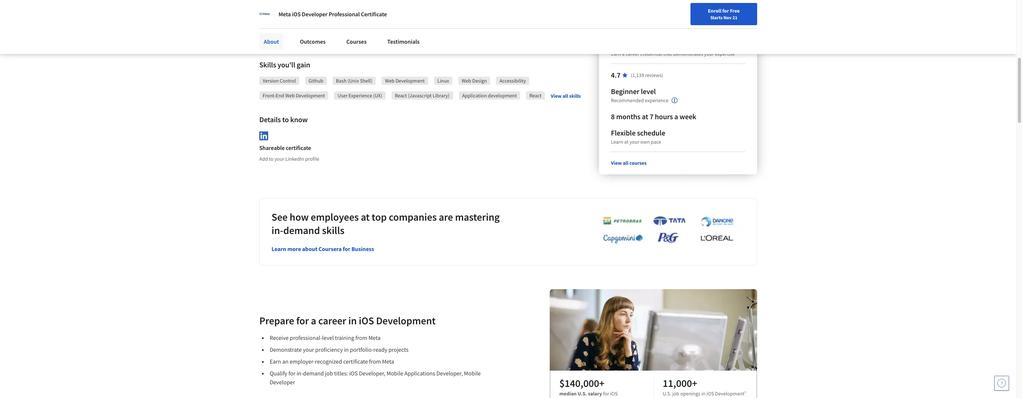 Task type: locate. For each thing, give the bounding box(es) containing it.
2 vertical spatial level
[[322, 334, 334, 342]]

1 vertical spatial learn
[[611, 139, 623, 145]]

0 horizontal spatial web
[[285, 92, 295, 99]]

1 horizontal spatial developer
[[302, 10, 328, 18]]

career inside gain the skills required for an entry-level career as an ios developer.
[[373, 0, 388, 3]]

1 vertical spatial skills
[[569, 93, 581, 99]]

in-
[[272, 224, 283, 237], [297, 370, 303, 377]]

to
[[371, 19, 376, 26], [571, 19, 576, 26], [282, 115, 289, 124], [269, 156, 274, 162]]

1 horizontal spatial how
[[359, 19, 369, 26]]

for up meta ios developer professional certificate
[[329, 0, 336, 3]]

1 horizontal spatial react
[[489, 37, 503, 44]]

ios right salary
[[610, 391, 618, 397]]

certificate
[[286, 144, 311, 151], [343, 358, 368, 365]]

for inside learn programming fundamentals, how to create a user interface (ui) and best practices for designing the ui.
[[350, 28, 357, 35]]

2 vertical spatial meta
[[382, 358, 394, 365]]

create
[[438, 19, 454, 26]]

certificate
[[361, 10, 387, 18]]

as
[[389, 0, 395, 3], [535, 28, 540, 35], [553, 28, 558, 35]]

react down web development
[[395, 92, 407, 99]]

apps down show
[[521, 28, 534, 35]]

0 vertical spatial career
[[373, 0, 388, 3]]

with
[[483, 19, 493, 26]]

0 horizontal spatial career
[[318, 314, 346, 328]]

learn for learn programming fundamentals, how to create a user interface (ui) and best practices for designing the ui.
[[271, 19, 285, 26]]

from down ready
[[369, 358, 381, 365]]

2 horizontal spatial web
[[462, 77, 471, 84]]

recognized
[[315, 358, 342, 365]]

designing
[[358, 28, 383, 35]]

2 u.s. from the left
[[663, 391, 672, 397]]

that left show
[[516, 19, 526, 26]]

recommended experience
[[611, 97, 669, 104]]

as left well
[[535, 28, 540, 35]]

+ inside 11,000 + u.s. job openings in ios development ¹
[[692, 377, 698, 390]]

ios right openings
[[707, 391, 714, 397]]

2 horizontal spatial react
[[530, 92, 542, 99]]

developer, right 'applications'
[[437, 370, 463, 377]]

certificate up linkedin
[[286, 144, 311, 151]]

an up user
[[396, 0, 402, 3]]

0 horizontal spatial skills
[[293, 0, 306, 3]]

0 horizontal spatial react
[[395, 92, 407, 99]]

and up the using
[[478, 28, 487, 35]]

level up certificate
[[360, 0, 371, 3]]

as right well
[[553, 28, 558, 35]]

view all courses link
[[611, 160, 647, 166]]

0 horizontal spatial and
[[304, 28, 314, 35]]

job down 11,000
[[673, 391, 680, 397]]

earn
[[611, 50, 621, 57], [270, 358, 281, 365]]

how right see
[[290, 210, 309, 224]]

ios up user
[[403, 0, 412, 3]]

portfolio
[[460, 19, 481, 26]]

1 vertical spatial certificate
[[343, 358, 368, 365]]

mobile
[[387, 370, 403, 377], [464, 370, 481, 377]]

+ for 11,000
[[692, 377, 698, 390]]

+ for $140,000
[[599, 377, 605, 390]]

0 horizontal spatial earn
[[270, 358, 281, 365]]

0 horizontal spatial that
[[516, 19, 526, 26]]

career up receive professional-level training from meta
[[318, 314, 346, 328]]

$140,000
[[560, 377, 599, 390]]

1 horizontal spatial that
[[664, 50, 672, 57]]

maintain
[[488, 28, 511, 35]]

interface
[[271, 28, 293, 35]]

view inside button
[[551, 93, 562, 99]]

in
[[348, 314, 357, 328], [344, 346, 349, 353], [702, 391, 706, 397]]

2 and from the left
[[478, 28, 487, 35]]

job inside 11,000 + u.s. job openings in ios development ¹
[[673, 391, 680, 397]]

receive professional-level training from meta
[[270, 334, 381, 342]]

at inside the see how employees at top companies are mastering in-demand skills
[[361, 210, 370, 224]]

the up "developer."
[[284, 0, 292, 3]]

1 vertical spatial view
[[611, 160, 622, 166]]

certificate down portfolio-
[[343, 358, 368, 365]]

meta ios developer professional certificate
[[279, 10, 387, 18]]

ios right titles:
[[349, 370, 358, 377]]

1 horizontal spatial meta
[[369, 334, 381, 342]]

user
[[398, 19, 408, 26]]

at inside flexible schedule learn at your own pace
[[625, 139, 629, 145]]

0 vertical spatial meta
[[279, 10, 291, 18]]

0 horizontal spatial how
[[290, 210, 309, 224]]

learn inside learn programming fundamentals, how to create a user interface (ui) and best practices for designing the ui.
[[271, 19, 285, 26]]

employees
[[311, 210, 359, 224]]

u.s. down $140,000
[[578, 391, 587, 397]]

and inside learn programming fundamentals, how to create a user interface (ui) and best practices for designing the ui.
[[304, 28, 314, 35]]

2 horizontal spatial skills
[[569, 93, 581, 99]]

0 horizontal spatial from
[[356, 334, 367, 342]]

for inside 'enroll for free starts nov 21'
[[723, 7, 729, 14]]

gain
[[271, 0, 283, 3]]

1 horizontal spatial all
[[623, 160, 629, 166]]

developer down qualify
[[270, 379, 295, 386]]

your down professional-
[[303, 346, 314, 353]]

1 horizontal spatial as
[[535, 28, 540, 35]]

developer down the required at the top of page
[[302, 10, 328, 18]]

from up portfolio-
[[356, 334, 367, 342]]

expertise
[[715, 50, 735, 57]]

earn up 4.7
[[611, 50, 621, 57]]

the inside learn programming fundamentals, how to create a user interface (ui) and best practices for designing the ui.
[[384, 28, 392, 35]]

0 horizontal spatial apps
[[461, 37, 473, 44]]

flexible schedule learn at your own pace
[[611, 128, 666, 145]]

1 horizontal spatial in-
[[297, 370, 303, 377]]

for up professional-
[[296, 314, 309, 328]]

0 horizontal spatial projects
[[389, 346, 409, 353]]

0 vertical spatial developer
[[302, 10, 328, 18]]

2 vertical spatial in
[[702, 391, 706, 397]]

0 horizontal spatial the
[[284, 0, 292, 3]]

to up "cross-" on the right top
[[571, 19, 576, 26]]

1 horizontal spatial job
[[673, 391, 680, 397]]

to inside the create a portfolio with projects that show your ability to publish, deploy and maintain ios apps as well as cross- platform apps using react native.
[[571, 19, 576, 26]]

for inside "qualify for in-demand job titles: ios developer, mobile applications developer, mobile developer"
[[289, 370, 296, 377]]

+ inside $140,000 + median u.s. salary
[[599, 377, 605, 390]]

1 horizontal spatial at
[[625, 139, 629, 145]]

0 vertical spatial demand
[[283, 224, 320, 237]]

2 horizontal spatial an
[[396, 0, 402, 3]]

0 vertical spatial job
[[325, 370, 333, 377]]

learn down "flexible"
[[611, 139, 623, 145]]

react
[[489, 37, 503, 44], [395, 92, 407, 99], [530, 92, 542, 99]]

level up proficiency in the left bottom of the page
[[322, 334, 334, 342]]

ios up native.
[[512, 28, 520, 35]]

all
[[563, 93, 568, 99], [623, 160, 629, 166]]

learn up interface
[[271, 19, 285, 26]]

0 vertical spatial projects
[[495, 19, 515, 26]]

for
[[329, 0, 336, 3], [723, 7, 729, 14], [350, 28, 357, 35], [343, 245, 350, 253], [296, 314, 309, 328], [289, 370, 296, 377], [603, 391, 609, 397]]

1 horizontal spatial an
[[337, 0, 343, 3]]

2 horizontal spatial as
[[553, 28, 558, 35]]

from
[[356, 334, 367, 342], [369, 358, 381, 365]]

0 vertical spatial certificate
[[286, 144, 311, 151]]

0 vertical spatial skills
[[293, 0, 306, 3]]

for up the courses on the left top of the page
[[350, 28, 357, 35]]

github
[[309, 77, 323, 84]]

add
[[259, 156, 268, 162]]

2 + from the left
[[692, 377, 698, 390]]

1 horizontal spatial projects
[[495, 19, 515, 26]]

1 vertical spatial apps
[[461, 37, 473, 44]]

1 horizontal spatial developer,
[[437, 370, 463, 377]]

in down training
[[344, 346, 349, 353]]

¹
[[745, 391, 747, 397]]

more
[[287, 245, 301, 253]]

0 horizontal spatial all
[[563, 93, 568, 99]]

0 vertical spatial in-
[[272, 224, 283, 237]]

0 horizontal spatial mobile
[[387, 370, 403, 377]]

1 horizontal spatial level
[[360, 0, 371, 3]]

2 horizontal spatial career
[[626, 50, 640, 57]]

1 vertical spatial in
[[344, 346, 349, 353]]

job down recognized
[[325, 370, 333, 377]]

and right (ui)
[[304, 28, 314, 35]]

prepare
[[259, 314, 294, 328]]

career left the "credential"
[[626, 50, 640, 57]]

shareable certificate
[[259, 144, 311, 151]]

your inside the create a portfolio with projects that show your ability to publish, deploy and maintain ios apps as well as cross- platform apps using react native.
[[541, 19, 553, 26]]

apps down the deploy
[[461, 37, 473, 44]]

that inside the create a portfolio with projects that show your ability to publish, deploy and maintain ios apps as well as cross- platform apps using react native.
[[516, 19, 526, 26]]

+
[[599, 377, 605, 390], [692, 377, 698, 390]]

courses link
[[342, 33, 371, 50]]

native.
[[504, 37, 521, 44]]

your left own at the top of page
[[630, 139, 640, 145]]

in inside 11,000 + u.s. job openings in ios development ¹
[[702, 391, 706, 397]]

a
[[393, 19, 396, 26], [456, 19, 458, 26], [622, 50, 625, 57], [675, 112, 678, 121], [311, 314, 316, 328]]

front-
[[263, 92, 276, 99]]

0 horizontal spatial as
[[389, 0, 395, 3]]

0 vertical spatial how
[[359, 19, 369, 26]]

week
[[680, 112, 697, 121]]

a left the "credential"
[[622, 50, 625, 57]]

learn
[[271, 19, 285, 26], [611, 139, 623, 145], [272, 245, 286, 253]]

react left view all skills
[[530, 92, 542, 99]]

0 vertical spatial learn
[[271, 19, 285, 26]]

2 mobile from the left
[[464, 370, 481, 377]]

your up well
[[541, 19, 553, 26]]

0 horizontal spatial in-
[[272, 224, 283, 237]]

2 vertical spatial learn
[[272, 245, 286, 253]]

job
[[325, 370, 333, 377], [673, 391, 680, 397]]

in up training
[[348, 314, 357, 328]]

None search field
[[106, 19, 284, 34]]

developer, down ready
[[359, 370, 386, 377]]

hours
[[655, 112, 673, 121]]

1 vertical spatial the
[[384, 28, 392, 35]]

ability
[[554, 19, 569, 26]]

career up certificate
[[373, 0, 388, 3]]

u.s. down 11,000
[[663, 391, 672, 397]]

demand up more
[[283, 224, 320, 237]]

business
[[352, 245, 374, 253]]

flexible
[[611, 128, 636, 137]]

1 u.s. from the left
[[578, 391, 587, 397]]

a inside learn programming fundamentals, how to create a user interface (ui) and best practices for designing the ui.
[[393, 19, 396, 26]]

practices
[[327, 28, 349, 35]]

0 horizontal spatial view
[[551, 93, 562, 99]]

view
[[551, 93, 562, 99], [611, 160, 622, 166]]

0 horizontal spatial u.s.
[[578, 391, 587, 397]]

web right shell)
[[385, 77, 395, 84]]

0 horizontal spatial level
[[322, 334, 334, 342]]

beginner
[[611, 87, 640, 96]]

projects right ready
[[389, 346, 409, 353]]

0 horizontal spatial developer,
[[359, 370, 386, 377]]

gain
[[297, 60, 310, 69]]

u.s. inside $140,000 + median u.s. salary
[[578, 391, 587, 397]]

0 horizontal spatial job
[[325, 370, 333, 377]]

meta down ready
[[382, 358, 394, 365]]

2 vertical spatial skills
[[322, 224, 345, 237]]

+ up salary
[[599, 377, 605, 390]]

how
[[359, 19, 369, 26], [290, 210, 309, 224]]

view all skills button
[[551, 92, 581, 100]]

platform
[[438, 37, 460, 44]]

level
[[360, 0, 371, 3], [641, 87, 656, 96], [322, 334, 334, 342]]

1 vertical spatial from
[[369, 358, 381, 365]]

skills
[[293, 0, 306, 3], [569, 93, 581, 99], [322, 224, 345, 237]]

meta down the gain
[[279, 10, 291, 18]]

0 horizontal spatial at
[[361, 210, 370, 224]]

demonstrate your proficiency in portfolio-ready projects
[[270, 346, 409, 353]]

all inside button
[[563, 93, 568, 99]]

demand down the employer-
[[303, 370, 324, 377]]

at left 7
[[642, 112, 648, 121]]

u.s.
[[578, 391, 587, 397], [663, 391, 672, 397]]

11,000
[[663, 377, 692, 390]]

a up professional-
[[311, 314, 316, 328]]

1 vertical spatial at
[[625, 139, 629, 145]]

web
[[385, 77, 395, 84], [462, 77, 471, 84], [285, 92, 295, 99]]

1 horizontal spatial u.s.
[[663, 391, 672, 397]]

8 months at 7 hours a week
[[611, 112, 697, 121]]

control
[[280, 77, 296, 84]]

1 horizontal spatial from
[[369, 358, 381, 365]]

the left ui.
[[384, 28, 392, 35]]

1 horizontal spatial earn
[[611, 50, 621, 57]]

for inside gain the skills required for an entry-level career as an ios developer.
[[329, 0, 336, 3]]

skills inside view all skills button
[[569, 93, 581, 99]]

1 horizontal spatial skills
[[322, 224, 345, 237]]

for right salary
[[603, 391, 609, 397]]

0 vertical spatial in
[[348, 314, 357, 328]]

1 horizontal spatial view
[[611, 160, 622, 166]]

react down maintain in the left top of the page
[[489, 37, 503, 44]]

library)
[[433, 92, 450, 99]]

skills inside gain the skills required for an entry-level career as an ios developer.
[[293, 0, 306, 3]]

demand
[[283, 224, 320, 237], [303, 370, 324, 377]]

view for view all courses
[[611, 160, 622, 166]]

1 horizontal spatial mobile
[[464, 370, 481, 377]]

for right qualify
[[289, 370, 296, 377]]

an left entry-
[[337, 0, 343, 3]]

1 horizontal spatial the
[[384, 28, 392, 35]]

learn left more
[[272, 245, 286, 253]]

0 vertical spatial apps
[[521, 28, 534, 35]]

2 horizontal spatial level
[[641, 87, 656, 96]]

u.s. inside 11,000 + u.s. job openings in ios development ¹
[[663, 391, 672, 397]]

a left week
[[675, 112, 678, 121]]

accessibility
[[500, 77, 526, 84]]

skills inside the see how employees at top companies are mastering in-demand skills
[[322, 224, 345, 237]]

how up designing
[[359, 19, 369, 26]]

0 vertical spatial view
[[551, 93, 562, 99]]

see how employees at top companies are mastering in-demand skills
[[272, 210, 500, 237]]

earn up qualify
[[270, 358, 281, 365]]

ios up programming
[[292, 10, 301, 18]]

for up nov on the right of page
[[723, 7, 729, 14]]

projects up maintain in the left top of the page
[[495, 19, 515, 26]]

a inside the create a portfolio with projects that show your ability to publish, deploy and maintain ios apps as well as cross- platform apps using react native.
[[456, 19, 458, 26]]

+ up openings
[[692, 377, 698, 390]]

qualify
[[270, 370, 287, 377]]

0 vertical spatial the
[[284, 0, 292, 3]]

1 and from the left
[[304, 28, 314, 35]]

a right create at the left top of page
[[456, 19, 458, 26]]

0 horizontal spatial +
[[599, 377, 605, 390]]

web left the design
[[462, 77, 471, 84]]

2 horizontal spatial at
[[642, 112, 648, 121]]

1 horizontal spatial web
[[385, 77, 395, 84]]

1 vertical spatial meta
[[369, 334, 381, 342]]

1 vertical spatial earn
[[270, 358, 281, 365]]

level up experience
[[641, 87, 656, 96]]

1 vertical spatial developer
[[270, 379, 295, 386]]

ios
[[403, 0, 412, 3], [292, 10, 301, 18], [512, 28, 520, 35], [359, 314, 374, 328], [349, 370, 358, 377], [610, 391, 618, 397], [707, 391, 714, 397]]

that right the "credential"
[[664, 50, 672, 57]]

1 vertical spatial demand
[[303, 370, 324, 377]]

1 vertical spatial projects
[[389, 346, 409, 353]]

ios inside 11,000 + u.s. job openings in ios development ¹
[[707, 391, 714, 397]]

meta up ready
[[369, 334, 381, 342]]

an
[[337, 0, 343, 3], [396, 0, 402, 3], [282, 358, 289, 365]]

web right end at the left top
[[285, 92, 295, 99]]

1 vertical spatial job
[[673, 391, 680, 397]]

at down "flexible"
[[625, 139, 629, 145]]

in right openings
[[702, 391, 706, 397]]

at left top
[[361, 210, 370, 224]]

1 + from the left
[[599, 377, 605, 390]]

to down certificate
[[371, 19, 376, 26]]

1 horizontal spatial +
[[692, 377, 698, 390]]

1 vertical spatial in-
[[297, 370, 303, 377]]

an down demonstrate
[[282, 358, 289, 365]]

a left user
[[393, 19, 396, 26]]

4.7
[[611, 70, 621, 80]]

ios inside "qualify for in-demand job titles: ios developer, mobile applications developer, mobile developer"
[[349, 370, 358, 377]]

web development
[[385, 77, 425, 84]]

1 vertical spatial all
[[623, 160, 629, 166]]

demonstrates
[[674, 50, 703, 57]]

2 vertical spatial career
[[318, 314, 346, 328]]

0 vertical spatial that
[[516, 19, 526, 26]]

as up create
[[389, 0, 395, 3]]

in- inside the see how employees at top companies are mastering in-demand skills
[[272, 224, 283, 237]]

know
[[290, 115, 308, 124]]



Task type: vqa. For each thing, say whether or not it's contained in the screenshot.
ACCORDING
no



Task type: describe. For each thing, give the bounding box(es) containing it.
entry-
[[345, 0, 360, 3]]

experience
[[349, 92, 372, 99]]

reviews)
[[645, 72, 664, 78]]

in- inside "qualify for in-demand job titles: ios developer, mobile applications developer, mobile developer"
[[297, 370, 303, 377]]

2 developer, from the left
[[437, 370, 463, 377]]

to inside learn programming fundamentals, how to create a user interface (ui) and best practices for designing the ui.
[[371, 19, 376, 26]]

web for web development
[[385, 77, 395, 84]]

and inside the create a portfolio with projects that show your ability to publish, deploy and maintain ios apps as well as cross- platform apps using react native.
[[478, 28, 487, 35]]

user
[[338, 92, 348, 99]]

how inside the see how employees at top companies are mastering in-demand skills
[[290, 210, 309, 224]]

courses
[[346, 38, 367, 45]]

your down shareable certificate at top
[[275, 156, 284, 162]]

credential
[[641, 50, 663, 57]]

details
[[259, 115, 281, 124]]

you'll
[[278, 60, 295, 69]]

0 vertical spatial from
[[356, 334, 367, 342]]

earn an employer-recognized certificate from meta
[[270, 358, 394, 365]]

as inside gain the skills required for an entry-level career as an ios developer.
[[389, 0, 395, 3]]

mastering
[[455, 210, 500, 224]]

demand inside "qualify for in-demand job titles: ios developer, mobile applications developer, mobile developer"
[[303, 370, 324, 377]]

bash (unix shell)
[[336, 77, 373, 84]]

earn for earn an employer-recognized certificate from meta
[[270, 358, 281, 365]]

profile
[[305, 156, 319, 162]]

(javascript
[[408, 92, 432, 99]]

professional
[[329, 10, 360, 18]]

testimonials
[[388, 38, 420, 45]]

beginner level
[[611, 87, 656, 96]]

show
[[527, 19, 540, 26]]

(1,139 reviews)
[[631, 72, 664, 78]]

deploy
[[459, 28, 476, 35]]

add to your linkedin profile
[[259, 156, 319, 162]]

projects inside the create a portfolio with projects that show your ability to publish, deploy and maintain ios apps as well as cross- platform apps using react native.
[[495, 19, 515, 26]]

coursera
[[319, 245, 342, 253]]

2 horizontal spatial meta
[[382, 358, 394, 365]]

development inside for ios development
[[560, 398, 589, 398]]

demonstrate
[[270, 346, 302, 353]]

about
[[264, 38, 279, 45]]

view all skills
[[551, 93, 581, 99]]

application
[[462, 92, 487, 99]]

meta image
[[259, 9, 270, 19]]

employer-
[[290, 358, 315, 365]]

learn for learn more about coursera for business
[[272, 245, 286, 253]]

0 horizontal spatial meta
[[279, 10, 291, 18]]

create a portfolio with projects that show your ability to publish, deploy and maintain ios apps as well as cross- platform apps using react native.
[[438, 19, 577, 44]]

your left expertise
[[704, 50, 714, 57]]

free
[[730, 7, 740, 14]]

ios inside gain the skills required for an entry-level career as an ios developer.
[[403, 0, 412, 3]]

testimonials link
[[383, 33, 424, 50]]

developer inside "qualify for in-demand job titles: ios developer, mobile applications developer, mobile developer"
[[270, 379, 295, 386]]

view for view all skills
[[551, 93, 562, 99]]

level inside gain the skills required for an entry-level career as an ios developer.
[[360, 0, 371, 3]]

1 horizontal spatial certificate
[[343, 358, 368, 365]]

skills for the
[[293, 0, 306, 3]]

(ux)
[[373, 92, 382, 99]]

development inside 11,000 + u.s. job openings in ios development ¹
[[715, 391, 745, 397]]

skills you'll gain
[[259, 60, 310, 69]]

job inside "qualify for in-demand job titles: ios developer, mobile applications developer, mobile developer"
[[325, 370, 333, 377]]

recommended
[[611, 97, 644, 104]]

react for react
[[530, 92, 542, 99]]

experience
[[645, 97, 669, 104]]

own
[[641, 139, 650, 145]]

version
[[263, 77, 279, 84]]

learn more about coursera for business
[[272, 245, 374, 253]]

ios inside for ios development
[[610, 391, 618, 397]]

publish,
[[438, 28, 458, 35]]

demand inside the see how employees at top companies are mastering in-demand skills
[[283, 224, 320, 237]]

to right add
[[269, 156, 274, 162]]

nov
[[724, 14, 732, 20]]

to left "know"
[[282, 115, 289, 124]]

1 vertical spatial career
[[626, 50, 640, 57]]

11,000 + u.s. job openings in ios development ¹
[[663, 377, 747, 397]]

0 horizontal spatial certificate
[[286, 144, 311, 151]]

learn inside flexible schedule learn at your own pace
[[611, 139, 623, 145]]

1 mobile from the left
[[387, 370, 403, 377]]

pace
[[651, 139, 661, 145]]

ready
[[374, 346, 387, 353]]

fundamentals,
[[322, 19, 357, 26]]

outcomes
[[300, 38, 326, 45]]

web for web design
[[462, 77, 471, 84]]

create
[[377, 19, 392, 26]]

receive
[[270, 334, 289, 342]]

months
[[616, 112, 641, 121]]

how inside learn programming fundamentals, how to create a user interface (ui) and best practices for designing the ui.
[[359, 19, 369, 26]]

for left business
[[343, 245, 350, 253]]

skills for all
[[569, 93, 581, 99]]

0 horizontal spatial an
[[282, 358, 289, 365]]

about
[[302, 245, 318, 253]]

at for flexible schedule learn at your own pace
[[625, 139, 629, 145]]

enroll for free starts nov 21
[[708, 7, 740, 20]]

are
[[439, 210, 453, 224]]

all for skills
[[563, 93, 568, 99]]

1 vertical spatial level
[[641, 87, 656, 96]]

earn a career credential that demonstrates your expertise
[[611, 50, 735, 57]]

shell)
[[360, 77, 373, 84]]

at for see how employees at top companies are mastering in-demand skills
[[361, 210, 370, 224]]

starts
[[711, 14, 723, 20]]

help center image
[[998, 379, 1007, 388]]

ios up portfolio-
[[359, 314, 374, 328]]

1 vertical spatial that
[[664, 50, 672, 57]]

design
[[472, 77, 487, 84]]

outcomes link
[[296, 33, 330, 50]]

the inside gain the skills required for an entry-level career as an ios developer.
[[284, 0, 292, 3]]

linux
[[438, 77, 449, 84]]

your inside flexible schedule learn at your own pace
[[630, 139, 640, 145]]

$140,000 + median u.s. salary
[[560, 377, 605, 397]]

information about difficulty level pre-requisites. image
[[672, 97, 678, 103]]

ui.
[[393, 28, 400, 35]]

developer.
[[271, 4, 297, 11]]

web design
[[462, 77, 487, 84]]

user experience (ux)
[[338, 92, 382, 99]]

coursera enterprise logos image
[[592, 216, 740, 248]]

all for courses
[[623, 160, 629, 166]]

well
[[541, 28, 552, 35]]

react for react (javascript library)
[[395, 92, 407, 99]]

for ios development
[[560, 391, 618, 398]]

for inside for ios development
[[603, 391, 609, 397]]

earn for earn a career credential that demonstrates your expertise
[[611, 50, 621, 57]]

gain the skills required for an entry-level career as an ios developer.
[[271, 0, 413, 11]]

titles:
[[334, 370, 348, 377]]

programming
[[286, 19, 320, 26]]

21
[[733, 14, 738, 20]]

training
[[335, 334, 354, 342]]

1 developer, from the left
[[359, 370, 386, 377]]

8
[[611, 112, 615, 121]]

portfolio-
[[350, 346, 374, 353]]

version control
[[263, 77, 296, 84]]

end
[[276, 92, 284, 99]]

ios inside the create a portfolio with projects that show your ability to publish, deploy and maintain ios apps as well as cross- platform apps using react native.
[[512, 28, 520, 35]]

learn programming fundamentals, how to create a user interface (ui) and best practices for designing the ui.
[[271, 19, 409, 35]]

companies
[[389, 210, 437, 224]]

react inside the create a portfolio with projects that show your ability to publish, deploy and maintain ios apps as well as cross- platform apps using react native.
[[489, 37, 503, 44]]

cross-
[[559, 28, 574, 35]]



